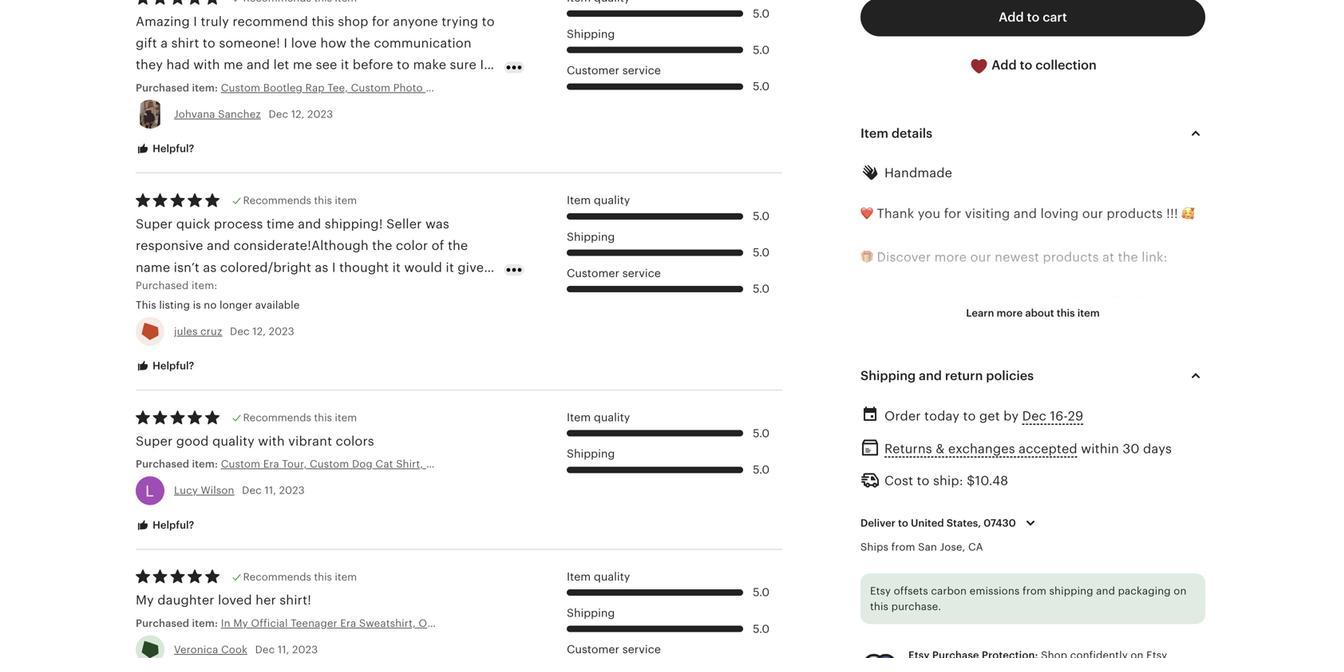 Task type: vqa. For each thing, say whether or not it's contained in the screenshot.
29th -
yes



Task type: locate. For each thing, give the bounding box(es) containing it.
add for add to cart
[[999, 10, 1025, 24]]

1 vertical spatial true
[[903, 641, 928, 655]]

loved down they
[[136, 79, 170, 94]]

loved left her
[[218, 593, 252, 608]]

0 horizontal spatial 12,
[[253, 325, 266, 337]]

dec
[[269, 108, 288, 120], [230, 325, 250, 337], [1023, 409, 1047, 423], [242, 485, 262, 497], [255, 644, 275, 656]]

heavy down ca
[[967, 576, 1005, 590]]

recommends this item up vibrant
[[243, 412, 357, 424]]

2 vertical spatial customer
[[567, 643, 620, 656]]

(8.0
[[1004, 598, 1028, 612]]

7 5.0 from the top
[[753, 427, 770, 440]]

2023 down vibrant
[[279, 485, 305, 497]]

it right see
[[341, 58, 349, 72]]

united
[[911, 517, 945, 529]]

would
[[405, 260, 443, 275]]

super up the responsive
[[136, 217, 173, 231]]

oz/yd² down shipping
[[1032, 598, 1070, 612]]

accepted
[[1019, 442, 1078, 456]]

0 vertical spatial item quality
[[567, 194, 630, 207]]

1 customer from the top
[[567, 64, 620, 77]]

and left 'loving'
[[1014, 207, 1038, 221]]

2 vertical spatial service
[[623, 643, 661, 656]]

from up "(8.0"
[[1023, 585, 1047, 597]]

me down someone!
[[224, 58, 243, 72]]

returns
[[885, 442, 933, 456]]

1 horizontal spatial me
[[293, 58, 312, 72]]

3 recommends this item from the top
[[243, 571, 357, 583]]

25 - from the left
[[970, 359, 975, 373]]

2 recommends from the top
[[243, 412, 311, 424]]

add to cart button
[[861, 0, 1206, 36]]

1 💌 from the top
[[861, 402, 874, 416]]

1 horizontal spatial 12,
[[291, 108, 305, 120]]

unisex inside 💌 gildan unisex heavy blend™ crewneck sweatshirt • medium-heavy fabric (8.0 oz/yd² (271.25 g/m²)) • loose fit • runs true to size
[[922, 576, 963, 590]]

fabric down emissions
[[964, 598, 1001, 612]]

27 - from the left
[[979, 359, 984, 373]]

gildan inside "💌 gildan unisex heavy cotton tee 5000 • medium fabric (5.3 oz/yd² (180 g/m²)) • classic fit • runs true to size • 100% cotton (fiber content may vary for different colors) • tear-away label"
[[878, 402, 918, 416]]

returns & exchanges accepted button
[[885, 437, 1078, 461]]

3 item quality from the top
[[567, 570, 630, 583]]

item quality for my daughter loved her shirt!
[[567, 570, 630, 583]]

recommends this item for vibrant
[[243, 412, 357, 424]]

1 helpful? from the top
[[150, 143, 194, 155]]

link:
[[1142, 250, 1168, 264]]

1 super from the top
[[136, 217, 173, 231]]

offsets
[[894, 585, 929, 597]]

1 vertical spatial heavy
[[967, 576, 1005, 590]]

10 5.0 from the top
[[753, 623, 770, 635]]

tee
[[1055, 402, 1077, 416]]

helpful? button down lucy
[[124, 511, 206, 540]]

learn more about this item button
[[955, 299, 1113, 328]]

0 vertical spatial recommends
[[243, 195, 311, 207]]

55 - from the left
[[1107, 359, 1111, 373]]

6 • from the top
[[861, 598, 866, 612]]

name
[[136, 260, 170, 275]]

fit inside "💌 gildan unisex heavy cotton tee 5000 • medium fabric (5.3 oz/yd² (180 g/m²)) • classic fit • runs true to size • 100% cotton (fiber content may vary for different colors) • tear-away label"
[[917, 446, 930, 460]]

17 - from the left
[[934, 359, 938, 373]]

1 vertical spatial 12,
[[253, 325, 266, 337]]

available
[[255, 299, 300, 311]]

11 - from the left
[[907, 359, 911, 373]]

details
[[892, 126, 933, 141]]

shipping for johvana sanchez dec 12, 2023
[[567, 28, 615, 40]]

dec up (180
[[1023, 409, 1047, 423]]

oz/yd² inside "💌 gildan unisex heavy cotton tee 5000 • medium fabric (5.3 oz/yd² (180 g/m²)) • classic fit • runs true to size • 100% cotton (fiber content may vary for different colors) • tear-away label"
[[990, 424, 1028, 438]]

0 horizontal spatial fabric
[[923, 424, 959, 438]]

8 - from the left
[[893, 359, 898, 373]]

make
[[413, 58, 447, 72]]

helpful? for johvana sanchez dec 12, 2023
[[150, 143, 194, 155]]

purchased up lucy
[[136, 458, 189, 470]]

22 - from the left
[[957, 359, 961, 373]]

1 vertical spatial 💌
[[861, 576, 874, 590]]

cart
[[1043, 10, 1068, 24]]

0 vertical spatial recommends this item
[[243, 195, 357, 207]]

29 - from the left
[[988, 359, 993, 373]]

16-
[[1051, 409, 1069, 423]]

for right you
[[945, 207, 962, 221]]

1 vertical spatial item quality
[[567, 411, 630, 424]]

1 true from the top
[[903, 467, 928, 482]]

1 vertical spatial size
[[948, 641, 972, 655]]

at
[[1103, 250, 1115, 264]]

1 vertical spatial customer
[[567, 267, 620, 279]]

super
[[136, 217, 173, 231], [136, 434, 173, 448]]

me right let
[[293, 58, 312, 72]]

1 vertical spatial 11,
[[278, 644, 290, 656]]

30 - from the left
[[993, 359, 998, 373]]

4 purchased from the top
[[136, 617, 189, 629]]

15 - from the left
[[925, 359, 929, 373]]

item: for lucy
[[192, 458, 218, 470]]

1 horizontal spatial 11,
[[278, 644, 290, 656]]

1 gildan from the top
[[878, 402, 918, 416]]

1 item quality from the top
[[567, 194, 630, 207]]

0 vertical spatial runs
[[869, 467, 900, 482]]

1 helpful? button from the top
[[124, 134, 206, 164]]

5.0
[[753, 7, 770, 20], [753, 43, 770, 56], [753, 80, 770, 93], [753, 210, 770, 222], [753, 246, 770, 259], [753, 283, 770, 295], [753, 427, 770, 440], [753, 463, 770, 476], [753, 586, 770, 599], [753, 623, 770, 635]]

2 gildan from the top
[[878, 576, 918, 590]]

1 item: from the top
[[192, 82, 218, 94]]

more right learn
[[997, 307, 1023, 319]]

2 unisex from the top
[[922, 576, 963, 590]]

true up cotton at the right
[[903, 467, 928, 482]]

recommends this item up shirt!
[[243, 571, 357, 583]]

heavy
[[924, 598, 961, 612]]

2 customer service from the top
[[567, 267, 661, 279]]

purchased item: for daughter
[[136, 617, 221, 629]]

2 vertical spatial helpful?
[[150, 519, 194, 531]]

1 vertical spatial products
[[1043, 250, 1100, 264]]

1 vertical spatial more
[[997, 307, 1023, 319]]

g/m²)) down "29"
[[1062, 424, 1100, 438]]

11, for her
[[278, 644, 290, 656]]

more
[[935, 250, 967, 264], [997, 307, 1023, 319]]

shipping for veronica cook dec 11, 2023
[[567, 607, 615, 619]]

johvana sanchez link
[[174, 108, 261, 120]]

purchased down my
[[136, 617, 189, 629]]

g/m²))
[[1062, 424, 1100, 438], [1120, 598, 1158, 612]]

2 vertical spatial item quality
[[567, 570, 630, 583]]

0 vertical spatial helpful?
[[150, 143, 194, 155]]

51 - from the left
[[1089, 359, 1093, 373]]

0 horizontal spatial as
[[203, 260, 217, 275]]

with right had
[[193, 58, 220, 72]]

gildan inside 💌 gildan unisex heavy blend™ crewneck sweatshirt • medium-heavy fabric (8.0 oz/yd² (271.25 g/m²)) • loose fit • runs true to size
[[878, 576, 918, 590]]

true down loose at the bottom of page
[[903, 641, 928, 655]]

12, down available
[[253, 325, 266, 337]]

0 vertical spatial oz/yd²
[[990, 424, 1028, 438]]

heavy up (5.3
[[967, 402, 1005, 416]]

from left "san"
[[892, 541, 916, 553]]

collection
[[1036, 58, 1097, 72]]

1 size from the top
[[948, 467, 972, 482]]

3 helpful? from the top
[[150, 519, 194, 531]]

purchased item: down good
[[136, 458, 221, 470]]

item details
[[861, 126, 933, 141]]

0 vertical spatial unisex
[[922, 402, 963, 416]]

i right sure
[[480, 58, 484, 72]]

and up (271.25
[[1097, 585, 1116, 597]]

dec right cook
[[255, 644, 275, 656]]

helpful? button down "jules" at the left of page
[[124, 351, 206, 381]]

2 true from the top
[[903, 641, 928, 655]]

1 vertical spatial customer service
[[567, 267, 661, 279]]

37 - from the left
[[1025, 359, 1029, 373]]

dec for johvana sanchez dec 12, 2023
[[269, 108, 288, 120]]

add down add to cart button
[[992, 58, 1017, 72]]

size down the heavy
[[948, 641, 972, 655]]

unisex inside "💌 gildan unisex heavy cotton tee 5000 • medium fabric (5.3 oz/yd² (180 g/m²)) • classic fit • runs true to size • 100% cotton (fiber content may vary for different colors) • tear-away label"
[[922, 402, 963, 416]]

3 item: from the top
[[192, 458, 218, 470]]

within
[[1082, 442, 1120, 456]]

days
[[1144, 442, 1173, 456]]

8 • from the top
[[861, 641, 866, 655]]

💌 up medium
[[861, 402, 874, 416]]

41 - from the left
[[1043, 359, 1048, 373]]

dec right sanchez
[[269, 108, 288, 120]]

runs up 100%
[[869, 467, 900, 482]]

0 vertical spatial purchased item:
[[136, 82, 221, 94]]

as up put
[[315, 260, 329, 275]]

2 💌 from the top
[[861, 576, 874, 590]]

g/m²)) inside 💌 gildan unisex heavy blend™ crewneck sweatshirt • medium-heavy fabric (8.0 oz/yd² (271.25 g/m²)) • loose fit • runs true to size
[[1120, 598, 1158, 612]]

0 vertical spatial service
[[623, 64, 661, 77]]

0 vertical spatial fit
[[917, 446, 930, 460]]

9 - from the left
[[897, 359, 902, 373]]

3 - from the left
[[870, 359, 875, 373]]

super left good
[[136, 434, 173, 448]]

item
[[861, 126, 889, 141], [567, 194, 591, 207], [567, 411, 591, 424], [567, 570, 591, 583]]

fit down purchase.
[[910, 619, 923, 634]]

it left gives
[[446, 260, 454, 275]]

43 - from the left
[[1052, 359, 1057, 373]]

and left return at the bottom of page
[[919, 369, 943, 383]]

2 - from the left
[[866, 359, 870, 373]]

discover
[[878, 250, 932, 264]]

2023 down available
[[269, 325, 295, 337]]

2023 down shirt!
[[292, 644, 318, 656]]

for right vary on the right of page
[[1100, 489, 1117, 503]]

loved inside amazing i truly recommend this shop for anyone trying to gift a shirt to someone! i love how the communication they had with me and let me see it before to make sure i loved it!
[[136, 79, 170, 94]]

purchased for johvana sanchez dec 12, 2023
[[136, 82, 189, 94]]

1 vertical spatial runs
[[869, 641, 900, 655]]

runs inside "💌 gildan unisex heavy cotton tee 5000 • medium fabric (5.3 oz/yd² (180 g/m²)) • classic fit • runs true to size • 100% cotton (fiber content may vary for different colors) • tear-away label"
[[869, 467, 900, 482]]

2 item: from the top
[[192, 280, 218, 292]]

amazing i truly recommend this shop for anyone trying to gift a shirt to someone! i love how the communication they had with me and let me see it before to make sure i loved it!
[[136, 14, 495, 94]]

1 horizontal spatial from
[[1023, 585, 1047, 597]]

2023
[[308, 108, 333, 120], [269, 325, 295, 337], [279, 485, 305, 497], [292, 644, 318, 656]]

size up (fiber
[[948, 467, 972, 482]]

0 vertical spatial customer
[[567, 64, 620, 77]]

the up thought
[[372, 239, 393, 253]]

💌
[[861, 402, 874, 416], [861, 576, 874, 590]]

💌 for 💌 gildan unisex heavy blend™ crewneck sweatshirt • medium-heavy fabric (8.0 oz/yd² (271.25 g/m²)) • loose fit • runs true to size
[[861, 576, 874, 590]]

0 horizontal spatial g/m²))
[[1062, 424, 1100, 438]]

0 vertical spatial for
[[372, 14, 390, 29]]

1 customer service from the top
[[567, 64, 661, 77]]

0 horizontal spatial me
[[224, 58, 243, 72]]

1 • from the top
[[861, 424, 866, 438]]

0 vertical spatial customer service
[[567, 64, 661, 77]]

gildan up medium-
[[878, 576, 918, 590]]

0 vertical spatial super
[[136, 217, 173, 231]]

helpful? button for lucy wilson
[[124, 511, 206, 540]]

dec right wilson
[[242, 485, 262, 497]]

communication
[[374, 36, 472, 50]]

0 vertical spatial heavy
[[967, 402, 1005, 416]]

2 vertical spatial purchased item:
[[136, 617, 221, 629]]

0 vertical spatial loved
[[136, 79, 170, 94]]

oz/yd²
[[990, 424, 1028, 438], [1032, 598, 1070, 612]]

that
[[148, 282, 172, 296]]

recommends up time
[[243, 195, 311, 207]]

dec down longer at the left top of page
[[230, 325, 250, 337]]

i inside the super quick process time and shipping! seller was responsive and considerate!although the color of the name isn't as colored/bright as i thought it would it gives it that vintage look, it all looks put together !
[[332, 260, 336, 275]]

and
[[247, 58, 270, 72], [1014, 207, 1038, 221], [298, 217, 321, 231], [207, 239, 230, 253], [919, 369, 943, 383], [1097, 585, 1116, 597]]

0 vertical spatial true
[[903, 467, 928, 482]]

purchased item: down had
[[136, 82, 221, 94]]

look,
[[226, 282, 256, 296]]

1 horizontal spatial as
[[315, 260, 329, 275]]

it down the color
[[393, 260, 401, 275]]

1 vertical spatial our
[[971, 250, 992, 264]]

2 vertical spatial recommends
[[243, 571, 311, 583]]

2023 down see
[[308, 108, 333, 120]]

0 vertical spatial helpful? button
[[124, 134, 206, 164]]

heavy inside 💌 gildan unisex heavy blend™ crewneck sweatshirt • medium-heavy fabric (8.0 oz/yd² (271.25 g/m²)) • loose fit • runs true to size
[[967, 576, 1005, 590]]

3 purchased from the top
[[136, 458, 189, 470]]

1 horizontal spatial our
[[1083, 207, 1104, 221]]

7 - from the left
[[888, 359, 893, 373]]

true inside 💌 gildan unisex heavy blend™ crewneck sweatshirt • medium-heavy fabric (8.0 oz/yd² (271.25 g/m²)) • loose fit • runs true to size
[[903, 641, 928, 655]]

11, down super good quality with vibrant colors
[[265, 485, 276, 497]]

1 vertical spatial fabric
[[964, 598, 1001, 612]]

lucy
[[174, 485, 198, 497]]

i up put
[[332, 260, 336, 275]]

lucy wilson dec 11, 2023
[[174, 485, 305, 497]]

ships
[[861, 541, 889, 553]]

thank
[[878, 207, 915, 221]]

1 horizontal spatial more
[[997, 307, 1023, 319]]

1 5.0 from the top
[[753, 7, 770, 20]]

0 vertical spatial from
[[892, 541, 916, 553]]

before
[[353, 58, 394, 72]]

unisex for heavy
[[922, 576, 963, 590]]

0 horizontal spatial with
[[193, 58, 220, 72]]

recommends for with
[[243, 412, 311, 424]]

30
[[1123, 442, 1140, 456]]

recommends up super good quality with vibrant colors
[[243, 412, 311, 424]]

0 horizontal spatial our
[[971, 250, 992, 264]]

1 vertical spatial purchased item:
[[136, 458, 221, 470]]

3 recommends from the top
[[243, 571, 311, 583]]

1 vertical spatial from
[[1023, 585, 1047, 597]]

states,
[[947, 517, 982, 529]]

as
[[203, 260, 217, 275], [315, 260, 329, 275]]

1 vertical spatial g/m²))
[[1120, 598, 1158, 612]]

52 - from the left
[[1093, 359, 1098, 373]]

jules cruz dec 12, 2023
[[174, 325, 295, 337]]

💌 inside 💌 gildan unisex heavy blend™ crewneck sweatshirt • medium-heavy fabric (8.0 oz/yd² (271.25 g/m²)) • loose fit • runs true to size
[[861, 576, 874, 590]]

to inside dropdown button
[[899, 517, 909, 529]]

helpful? button for johvana sanchez
[[124, 134, 206, 164]]

1 vertical spatial helpful?
[[150, 360, 194, 372]]

gildan up medium
[[878, 402, 918, 416]]

products left the at
[[1043, 250, 1100, 264]]

11, right cook
[[278, 644, 290, 656]]

2 vertical spatial recommends this item
[[243, 571, 357, 583]]

fit
[[917, 446, 930, 460], [910, 619, 923, 634]]

1 horizontal spatial with
[[258, 434, 285, 448]]

12, right sanchez
[[291, 108, 305, 120]]

for
[[372, 14, 390, 29], [945, 207, 962, 221], [1100, 489, 1117, 503]]

3 helpful? button from the top
[[124, 511, 206, 540]]

runs down loose at the bottom of page
[[869, 641, 900, 655]]

unisex for fabric
[[922, 402, 963, 416]]

0 horizontal spatial 11,
[[265, 485, 276, 497]]

gildan for medium
[[878, 402, 918, 416]]

35 - from the left
[[1016, 359, 1020, 373]]

purchased down they
[[136, 82, 189, 94]]

2023 for johvana sanchez dec 12, 2023
[[308, 108, 333, 120]]

unisex down shipping and return policies
[[922, 402, 963, 416]]

1 vertical spatial oz/yd²
[[1032, 598, 1070, 612]]

for right the shop
[[372, 14, 390, 29]]

service for super quick process time and shipping! seller was responsive and considerate!although the color of the name isn't as colored/bright as i thought it would it gives it that vintage look, it all looks put together !
[[623, 267, 661, 279]]

g/m²)) inside "💌 gildan unisex heavy cotton tee 5000 • medium fabric (5.3 oz/yd² (180 g/m²)) • classic fit • runs true to size • 100% cotton (fiber content may vary for different colors) • tear-away label"
[[1062, 424, 1100, 438]]

helpful? down johvana
[[150, 143, 194, 155]]

the
[[350, 36, 371, 50], [372, 239, 393, 253], [448, 239, 468, 253], [1119, 250, 1139, 264]]

2 purchased item: from the top
[[136, 458, 221, 470]]

recommends this item for shirt!
[[243, 571, 357, 583]]

0 vertical spatial 11,
[[265, 485, 276, 497]]

truly
[[201, 14, 229, 29]]

0 horizontal spatial products
[[1043, 250, 1100, 264]]

1 vertical spatial recommends this item
[[243, 412, 357, 424]]

purchased item: down daughter
[[136, 617, 221, 629]]

12, for jules cruz dec 12, 2023
[[253, 325, 266, 337]]

gildan
[[878, 402, 918, 416], [878, 576, 918, 590]]

heavy for (5.3
[[967, 402, 1005, 416]]

runs
[[869, 467, 900, 482], [869, 641, 900, 655]]

2 customer from the top
[[567, 267, 620, 279]]

1 horizontal spatial g/m²))
[[1120, 598, 1158, 612]]

2 horizontal spatial for
[[1100, 489, 1117, 503]]

purchased for veronica cook dec 11, 2023
[[136, 617, 189, 629]]

more inside dropdown button
[[997, 307, 1023, 319]]

3 customer service from the top
[[567, 643, 661, 656]]

lucy wilson link
[[174, 485, 235, 497]]

and left let
[[247, 58, 270, 72]]

learn
[[967, 307, 995, 319]]

for inside "💌 gildan unisex heavy cotton tee 5000 • medium fabric (5.3 oz/yd² (180 g/m²)) • classic fit • runs true to size • 100% cotton (fiber content may vary for different colors) • tear-away label"
[[1100, 489, 1117, 503]]

1 vertical spatial service
[[623, 267, 661, 279]]

from
[[892, 541, 916, 553], [1023, 585, 1047, 597]]

0 horizontal spatial for
[[372, 14, 390, 29]]

0 vertical spatial g/m²))
[[1062, 424, 1100, 438]]

helpful? down lucy
[[150, 519, 194, 531]]

purchased item: for good
[[136, 458, 221, 470]]

it up this
[[136, 282, 144, 296]]

1 vertical spatial super
[[136, 434, 173, 448]]

fabric down today
[[923, 424, 959, 438]]

2 vertical spatial helpful? button
[[124, 511, 206, 540]]

1 vertical spatial helpful? button
[[124, 351, 206, 381]]

4 item: from the top
[[192, 617, 218, 629]]

heavy inside "💌 gildan unisex heavy cotton tee 5000 • medium fabric (5.3 oz/yd² (180 g/m²)) • classic fit • runs true to size • 100% cotton (fiber content may vary for different colors) • tear-away label"
[[967, 402, 1005, 416]]

loving
[[1041, 207, 1079, 221]]

💌 up medium-
[[861, 576, 874, 590]]

0 vertical spatial size
[[948, 467, 972, 482]]

recommends up her
[[243, 571, 311, 583]]

0 vertical spatial with
[[193, 58, 220, 72]]

helpful? button down johvana
[[124, 134, 206, 164]]

0 vertical spatial 12,
[[291, 108, 305, 120]]

2 size from the top
[[948, 641, 972, 655]]

unisex up the heavy
[[922, 576, 963, 590]]

for inside amazing i truly recommend this shop for anyone trying to gift a shirt to someone! i love how the communication they had with me and let me see it before to make sure i loved it!
[[372, 14, 390, 29]]

1 recommends from the top
[[243, 195, 311, 207]]

0 vertical spatial fabric
[[923, 424, 959, 438]]

all
[[272, 282, 286, 296]]

0 vertical spatial add
[[999, 10, 1025, 24]]

2 vertical spatial customer service
[[567, 643, 661, 656]]

it
[[341, 58, 349, 72], [393, 260, 401, 275], [446, 260, 454, 275], [136, 282, 144, 296], [260, 282, 268, 296]]

!
[[408, 282, 412, 296]]

veronica cook dec 11, 2023
[[174, 644, 318, 656]]

with left vibrant
[[258, 434, 285, 448]]

our left 'newest' at top right
[[971, 250, 992, 264]]

super good quality with vibrant colors
[[136, 434, 374, 448]]

47 - from the left
[[1070, 359, 1075, 373]]

more up the https://www.etsy.com/sg-
[[935, 250, 967, 264]]

add left cart
[[999, 10, 1025, 24]]

1 horizontal spatial for
[[945, 207, 962, 221]]

1 vertical spatial gildan
[[878, 576, 918, 590]]

g/m²)) down packaging
[[1120, 598, 1158, 612]]

recommends this item up time
[[243, 195, 357, 207]]

recommend
[[233, 14, 308, 29]]

oz/yd² down by
[[990, 424, 1028, 438]]

of
[[432, 239, 445, 253]]

fabric inside 💌 gildan unisex heavy blend™ crewneck sweatshirt • medium-heavy fabric (8.0 oz/yd² (271.25 g/m²)) • loose fit • runs true to size
[[964, 598, 1001, 612]]

customer for amazing i truly recommend this shop for anyone trying to gift a shirt to someone! i love how the communication they had with me and let me see it before to make sure i loved it!
[[567, 64, 620, 77]]

helpful? down "jules" at the left of page
[[150, 360, 194, 372]]

item inside dropdown button
[[861, 126, 889, 141]]

super inside the super quick process time and shipping! seller was responsive and considerate!although the color of the name isn't as colored/bright as i thought it would it gives it that vintage look, it all looks put together !
[[136, 217, 173, 231]]

our right 'loving'
[[1083, 207, 1104, 221]]

2 runs from the top
[[869, 641, 900, 655]]

as right 'isn't'
[[203, 260, 217, 275]]

dec for jules cruz dec 12, 2023
[[230, 325, 250, 337]]

the right the at
[[1119, 250, 1139, 264]]

0 vertical spatial gildan
[[878, 402, 918, 416]]

11, for with
[[265, 485, 276, 497]]

longer
[[220, 299, 253, 311]]

item: up no
[[192, 280, 218, 292]]

2 vertical spatial for
[[1100, 489, 1117, 503]]

1 vertical spatial unisex
[[922, 576, 963, 590]]

looks
[[289, 282, 322, 296]]

item: up veronica cook link
[[192, 617, 218, 629]]

products left !!!
[[1107, 207, 1164, 221]]

recommends
[[243, 195, 311, 207], [243, 412, 311, 424], [243, 571, 311, 583]]

our
[[1083, 207, 1104, 221], [971, 250, 992, 264]]

item: down good
[[192, 458, 218, 470]]

jose,
[[941, 541, 966, 553]]

item: right it! at the left top of page
[[192, 82, 218, 94]]

💌 inside "💌 gildan unisex heavy cotton tee 5000 • medium fabric (5.3 oz/yd² (180 g/m²)) • classic fit • runs true to size • 100% cotton (fiber content may vary for different colors) • tear-away label"
[[861, 402, 874, 416]]

44 - from the left
[[1057, 359, 1061, 373]]

1 vertical spatial fit
[[910, 619, 923, 634]]

en/shop/fanci69m?ref=seller-
[[1020, 293, 1206, 308]]

purchased for lucy wilson dec 11, 2023
[[136, 458, 189, 470]]

purchased down name
[[136, 280, 189, 292]]

1 purchased from the top
[[136, 82, 189, 94]]

1 horizontal spatial oz/yd²
[[1032, 598, 1070, 612]]

fit left &
[[917, 446, 930, 460]]

it inside amazing i truly recommend this shop for anyone trying to gift a shirt to someone! i love how the communication they had with me and let me see it before to make sure i loved it!
[[341, 58, 349, 72]]

item: for johvana
[[192, 82, 218, 94]]

0 horizontal spatial more
[[935, 250, 967, 264]]

this
[[312, 14, 335, 29], [314, 195, 332, 207], [1057, 307, 1076, 319], [314, 412, 332, 424], [314, 571, 332, 583], [871, 601, 889, 613]]

purchase.
[[892, 601, 942, 613]]

the down the shop
[[350, 36, 371, 50]]

0 horizontal spatial loved
[[136, 79, 170, 94]]

purchased item:
[[136, 82, 221, 94], [136, 458, 221, 470], [136, 617, 221, 629]]

1 vertical spatial add
[[992, 58, 1017, 72]]

1 horizontal spatial fabric
[[964, 598, 1001, 612]]

1 horizontal spatial products
[[1107, 207, 1164, 221]]

0 vertical spatial 💌
[[861, 402, 874, 416]]

4 5.0 from the top
[[753, 210, 770, 222]]

1 horizontal spatial loved
[[218, 593, 252, 608]]

her
[[256, 593, 276, 608]]

1 vertical spatial recommends
[[243, 412, 311, 424]]



Task type: describe. For each thing, give the bounding box(es) containing it.
18 - from the left
[[938, 359, 943, 373]]

ca
[[969, 541, 984, 553]]

classic
[[869, 446, 913, 460]]

(271.25
[[1074, 598, 1117, 612]]

12, for johvana sanchez dec 12, 2023
[[291, 108, 305, 120]]

shop
[[338, 14, 369, 29]]

sanchez
[[218, 108, 261, 120]]

medium-
[[869, 598, 924, 612]]

45 - from the left
[[1061, 359, 1066, 373]]

the inside amazing i truly recommend this shop for anyone trying to gift a shirt to someone! i love how the communication they had with me and let me see it before to make sure i loved it!
[[350, 36, 371, 50]]

item details button
[[847, 114, 1221, 153]]

13 - from the left
[[916, 359, 920, 373]]

add to cart
[[999, 10, 1068, 24]]

platform-
[[861, 315, 919, 330]]

and up 'considerate!although'
[[298, 217, 321, 231]]

oz/yd² inside 💌 gildan unisex heavy blend™ crewneck sweatshirt • medium-heavy fabric (8.0 oz/yd² (271.25 g/m²)) • loose fit • runs true to size
[[1032, 598, 1070, 612]]

thought
[[339, 260, 389, 275]]

amazing
[[136, 14, 190, 29]]

38 - from the left
[[1029, 359, 1034, 373]]

visiting
[[966, 207, 1011, 221]]

50 - from the left
[[1084, 359, 1089, 373]]

colored/bright
[[220, 260, 312, 275]]

48 - from the left
[[1075, 359, 1080, 373]]

0 vertical spatial our
[[1083, 207, 1104, 221]]

may
[[1040, 489, 1066, 503]]

customer for super quick process time and shipping! seller was responsive and considerate!although the color of the name isn't as colored/bright as i thought it would it gives it that vintage look, it all looks put together !
[[567, 267, 620, 279]]

54 - from the left
[[1102, 359, 1107, 373]]

dec 16-29 button
[[1023, 404, 1084, 428]]

8 5.0 from the top
[[753, 463, 770, 476]]

🎁 discover more our newest products at the link:
[[861, 250, 1168, 264]]

is
[[193, 299, 201, 311]]

100%
[[869, 489, 903, 503]]

fabric inside "💌 gildan unisex heavy cotton tee 5000 • medium fabric (5.3 oz/yd² (180 g/m²)) • classic fit • runs true to size • 100% cotton (fiber content may vary for different colors) • tear-away label"
[[923, 424, 959, 438]]

trying
[[442, 14, 479, 29]]

and down process
[[207, 239, 230, 253]]

a
[[161, 36, 168, 50]]

helpful? for lucy wilson dec 11, 2023
[[150, 519, 194, 531]]

5000
[[1080, 402, 1115, 416]]

2023 for jules cruz dec 12, 2023
[[269, 325, 295, 337]]

36 - from the left
[[1020, 359, 1025, 373]]

to inside "💌 gildan unisex heavy cotton tee 5000 • medium fabric (5.3 oz/yd² (180 g/m²)) • classic fit • runs true to size • 100% cotton (fiber content may vary for different colors) • tear-away label"
[[932, 467, 945, 482]]

gildan for medium-
[[878, 576, 918, 590]]

1 vertical spatial loved
[[218, 593, 252, 608]]

fit inside 💌 gildan unisex heavy blend™ crewneck sweatshirt • medium-heavy fabric (8.0 oz/yd² (271.25 g/m²)) • loose fit • runs true to size
[[910, 619, 923, 634]]

2 helpful? from the top
[[150, 360, 194, 372]]

33 - from the left
[[1007, 359, 1011, 373]]

jules cruz link
[[174, 325, 222, 337]]

had
[[167, 58, 190, 72]]

policies
[[987, 369, 1035, 383]]

item quality for super good quality with vibrant colors
[[567, 411, 630, 424]]

dec for veronica cook dec 11, 2023
[[255, 644, 275, 656]]

❤️
[[861, 207, 874, 221]]

1 me from the left
[[224, 58, 243, 72]]

size inside "💌 gildan unisex heavy cotton tee 5000 • medium fabric (5.3 oz/yd² (180 g/m²)) • classic fit • runs true to size • 100% cotton (fiber content may vary for different colors) • tear-away label"
[[948, 467, 972, 482]]

it!
[[173, 79, 186, 94]]

newest
[[995, 250, 1040, 264]]

super for super good quality with vibrant colors
[[136, 434, 173, 448]]

5 - from the left
[[879, 359, 884, 373]]

mcnav
[[919, 315, 960, 330]]

32 - from the left
[[1002, 359, 1007, 373]]

23 - from the left
[[961, 359, 966, 373]]

the right of
[[448, 239, 468, 253]]

color
[[396, 239, 428, 253]]

super quick process time and shipping! seller was responsive and considerate!although the color of the name isn't as colored/bright as i thought it would it gives it that vintage look, it all looks put together !
[[136, 217, 491, 296]]

shipping inside dropdown button
[[861, 369, 916, 383]]

i left love
[[284, 36, 288, 50]]

shirt
[[171, 36, 199, 50]]

1 - from the left
[[861, 359, 866, 373]]

24 - from the left
[[966, 359, 970, 373]]

🥰
[[1182, 207, 1195, 221]]

40 - from the left
[[1039, 359, 1043, 373]]

gift
[[136, 36, 157, 50]]

34 - from the left
[[1011, 359, 1016, 373]]

veronica
[[174, 644, 218, 656]]

14 - from the left
[[920, 359, 925, 373]]

seller
[[387, 217, 422, 231]]

6 5.0 from the top
[[753, 283, 770, 295]]

5 5.0 from the top
[[753, 246, 770, 259]]

shipping and return policies
[[861, 369, 1035, 383]]

how
[[321, 36, 347, 50]]

2 5.0 from the top
[[753, 43, 770, 56]]

by
[[1004, 409, 1019, 423]]

shipping for lucy wilson dec 11, 2023
[[567, 447, 615, 460]]

item inside learn more about this item dropdown button
[[1078, 307, 1101, 319]]

size inside 💌 gildan unisex heavy blend™ crewneck sweatshirt • medium-heavy fabric (8.0 oz/yd² (271.25 g/m²)) • loose fit • runs true to size
[[948, 641, 972, 655]]

2 helpful? button from the top
[[124, 351, 206, 381]]

jules
[[174, 325, 198, 337]]

cotton
[[906, 489, 947, 503]]

add for add to collection
[[992, 58, 1017, 72]]

cruz
[[201, 325, 222, 337]]

it left all
[[260, 282, 268, 296]]

tear-
[[869, 532, 900, 547]]

https://www.etsy.com/sg-
[[861, 293, 1020, 308]]

to inside 💌 gildan unisex heavy blend™ crewneck sweatshirt • medium-heavy fabric (8.0 oz/yd² (271.25 g/m²)) • loose fit • runs true to size
[[932, 641, 945, 655]]

2023 for lucy wilson dec 11, 2023
[[279, 485, 305, 497]]

learn more about this item
[[967, 307, 1101, 319]]

2 • from the top
[[861, 446, 866, 460]]

dec for lucy wilson dec 11, 2023
[[242, 485, 262, 497]]

today
[[925, 409, 960, 423]]

1 vertical spatial with
[[258, 434, 285, 448]]

purchased inside the purchased item: this listing is no longer available
[[136, 280, 189, 292]]

isn't
[[174, 260, 200, 275]]

5 • from the top
[[861, 532, 866, 547]]

and inside amazing i truly recommend this shop for anyone trying to gift a shirt to someone! i love how the communication they had with me and let me see it before to make sure i loved it!
[[247, 58, 270, 72]]

2023 for veronica cook dec 11, 2023
[[292, 644, 318, 656]]

https://www.etsy.com/sg-en/shop/fanci69m?ref=seller- platform-mcnav
[[861, 293, 1206, 330]]

wilson
[[201, 485, 235, 497]]

21 - from the left
[[952, 359, 957, 373]]

handmade
[[885, 166, 953, 180]]

item: for veronica
[[192, 617, 218, 629]]

3 • from the top
[[861, 467, 866, 482]]

20 - from the left
[[948, 359, 952, 373]]

deliver
[[861, 517, 896, 529]]

4 • from the top
[[861, 489, 866, 503]]

and inside the shipping and return policies dropdown button
[[919, 369, 943, 383]]

!!!
[[1167, 207, 1179, 221]]

7 • from the top
[[861, 619, 866, 634]]

39 - from the left
[[1034, 359, 1039, 373]]

customer service for super quick process time and shipping! seller was responsive and considerate!although the color of the name isn't as colored/bright as i thought it would it gives it that vintage look, it all looks put together !
[[567, 267, 661, 279]]

true inside "💌 gildan unisex heavy cotton tee 5000 • medium fabric (5.3 oz/yd² (180 g/m²)) • classic fit • runs true to size • 100% cotton (fiber content may vary for different colors) • tear-away label"
[[903, 467, 928, 482]]

super for super quick process time and shipping! seller was responsive and considerate!although the color of the name isn't as colored/bright as i thought it would it gives it that vintage look, it all looks put together !
[[136, 217, 173, 231]]

10 - from the left
[[902, 359, 907, 373]]

on
[[1174, 585, 1187, 597]]

packaging
[[1119, 585, 1172, 597]]

49 - from the left
[[1080, 359, 1084, 373]]

2 me from the left
[[293, 58, 312, 72]]

31 - from the left
[[998, 359, 1002, 373]]

1 vertical spatial for
[[945, 207, 962, 221]]

san
[[919, 541, 938, 553]]

3 customer from the top
[[567, 643, 620, 656]]

let
[[274, 58, 290, 72]]

cotton
[[1008, 402, 1052, 416]]

19 - from the left
[[943, 359, 948, 373]]

label
[[935, 532, 965, 547]]

carbon
[[932, 585, 967, 597]]

1 as from the left
[[203, 260, 217, 275]]

emissions
[[970, 585, 1020, 597]]

etsy offsets carbon emissions from shipping and packaging on this purchase.
[[871, 585, 1187, 613]]

shirt!
[[280, 593, 312, 608]]

customer service for amazing i truly recommend this shop for anyone trying to gift a shirt to someone! i love how the communication they had with me and let me see it before to make sure i loved it!
[[567, 64, 661, 77]]

6 - from the left
[[884, 359, 888, 373]]

3 5.0 from the top
[[753, 80, 770, 93]]

this inside learn more about this item dropdown button
[[1057, 307, 1076, 319]]

1 purchased item: from the top
[[136, 82, 221, 94]]

no
[[204, 299, 217, 311]]

quick
[[176, 217, 210, 231]]

you
[[918, 207, 941, 221]]

2 as from the left
[[315, 260, 329, 275]]

💌 for 💌 gildan unisex heavy cotton tee 5000 • medium fabric (5.3 oz/yd² (180 g/m²)) • classic fit • runs true to size • 100% cotton (fiber content may vary for different colors) • tear-away label
[[861, 402, 874, 416]]

53 - from the left
[[1098, 359, 1102, 373]]

4 - from the left
[[875, 359, 879, 373]]

heavy for fabric
[[967, 576, 1005, 590]]

daughter
[[158, 593, 215, 608]]

26 - from the left
[[975, 359, 979, 373]]

0 vertical spatial products
[[1107, 207, 1164, 221]]

12 - from the left
[[911, 359, 916, 373]]

1 recommends this item from the top
[[243, 195, 357, 207]]

colors
[[336, 434, 374, 448]]

content
[[988, 489, 1037, 503]]

46 - from the left
[[1066, 359, 1070, 373]]

from inside etsy offsets carbon emissions from shipping and packaging on this purchase.
[[1023, 585, 1047, 597]]

with inside amazing i truly recommend this shop for anyone trying to gift a shirt to someone! i love how the communication they had with me and let me see it before to make sure i loved it!
[[193, 58, 220, 72]]

16 - from the left
[[929, 359, 934, 373]]

responsive
[[136, 239, 203, 253]]

0 vertical spatial more
[[935, 250, 967, 264]]

recommends for her
[[243, 571, 311, 583]]

and inside etsy offsets carbon emissions from shipping and packaging on this purchase.
[[1097, 585, 1116, 597]]

❤️ thank you for visiting and loving our products !!! 🥰
[[861, 207, 1195, 221]]

exchanges
[[949, 442, 1016, 456]]

this inside etsy offsets carbon emissions from shipping and packaging on this purchase.
[[871, 601, 889, 613]]

3 service from the top
[[623, 643, 661, 656]]

order today to get by dec 16-29
[[885, 409, 1084, 423]]

item: inside the purchased item: this listing is no longer available
[[192, 280, 218, 292]]

considerate!although
[[234, 239, 369, 253]]

blend™
[[1008, 576, 1053, 590]]

i left "truly"
[[194, 14, 197, 29]]

this inside amazing i truly recommend this shop for anyone trying to gift a shirt to someone! i love how the communication they had with me and let me see it before to make sure i loved it!
[[312, 14, 335, 29]]

-------------------------------------------------------
[[861, 359, 1111, 373]]

veronica cook link
[[174, 644, 248, 656]]

service for amazing i truly recommend this shop for anyone trying to gift a shirt to someone! i love how the communication they had with me and let me see it before to make sure i loved it!
[[623, 64, 661, 77]]

add to collection button
[[861, 46, 1206, 85]]

listing
[[159, 299, 190, 311]]

28 - from the left
[[984, 359, 989, 373]]

cook
[[221, 644, 248, 656]]

shipping!
[[325, 217, 383, 231]]

runs inside 💌 gildan unisex heavy blend™ crewneck sweatshirt • medium-heavy fabric (8.0 oz/yd² (271.25 g/m²)) • loose fit • runs true to size
[[869, 641, 900, 655]]

42 - from the left
[[1048, 359, 1052, 373]]

shipping and return policies button
[[847, 357, 1221, 395]]

9 5.0 from the top
[[753, 586, 770, 599]]

0 horizontal spatial from
[[892, 541, 916, 553]]



